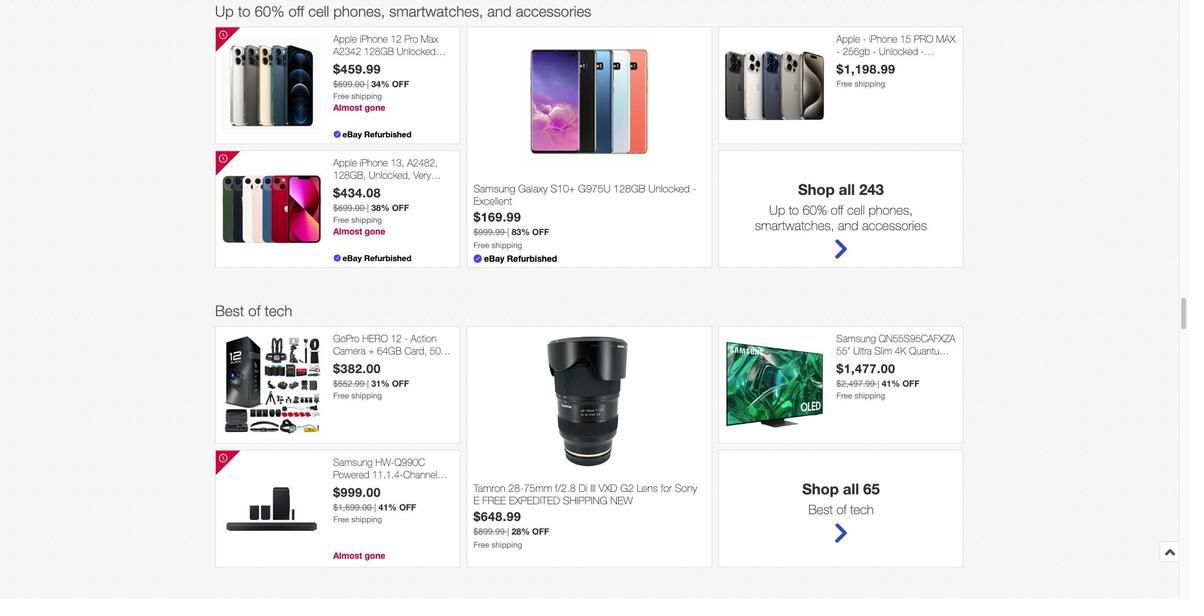Task type: vqa. For each thing, say whether or not it's contained in the screenshot.
topmost Buying
no



Task type: describe. For each thing, give the bounding box(es) containing it.
off inside $459.99 $699.00 | 34% off free shipping almost gone
[[392, 79, 409, 89]]

28%
[[512, 526, 530, 537]]

very
[[414, 169, 431, 181]]

refurbished for $434.08
[[364, 254, 412, 263]]

new
[[611, 495, 633, 507]]

- inside gopro hero 12 - action camera + 64gb card, 50 piece accessory kit, 2 batteries
[[405, 333, 408, 345]]

2
[[421, 357, 427, 368]]

apple iphone 13, a2482, 128gb, unlocked, very good condition
[[333, 158, 438, 192]]

shop for shop all 243
[[799, 181, 835, 198]]

vxd
[[599, 482, 618, 495]]

31%
[[372, 378, 390, 389]]

off inside $999.00 $1,699.00 | 41% off free shipping
[[400, 502, 417, 513]]

256gb
[[843, 46, 871, 57]]

$169.99
[[474, 209, 522, 224]]

di
[[579, 482, 588, 495]]

qn55s95cafxza
[[879, 333, 956, 345]]

243
[[860, 181, 885, 198]]

samsung qn55s95cafxza 55" ultra slim 4k quantum hdr oled smart tv 2023 qn55s95c link
[[837, 333, 958, 380]]

all for 65
[[844, 481, 860, 498]]

batteries
[[333, 369, 369, 380]]

shipping inside $1,198.99 free shipping
[[855, 79, 886, 88]]

free inside tamron 28-75mm f/2.8 di iii vxd g2 lens for sony e free expedited shipping new $648.99 $899.99 | 28% off free shipping
[[474, 541, 490, 550]]

apple iphone 12 pro max a2342 128gb unlocked good condition
[[333, 34, 438, 69]]

0 vertical spatial smartwatches,
[[389, 3, 484, 20]]

colors
[[927, 57, 954, 69]]

accessories inside shop all 243 up to 60% off cell phones, smartwatches, and accessories
[[863, 218, 928, 233]]

$1,477.00 $2,497.99 | 41% off free shipping
[[837, 361, 920, 401]]

with
[[410, 481, 427, 492]]

samsung hw-q990c powered 11.1.4-channel soundbar system with wi-fi hw-q990c/za link
[[333, 457, 454, 504]]

$2,497.99
[[837, 379, 876, 389]]

$1,477.00
[[837, 361, 896, 376]]

| for $382.00
[[367, 379, 369, 389]]

for
[[661, 482, 672, 495]]

refurbished down 83%
[[507, 254, 558, 264]]

$434.08
[[333, 185, 381, 200]]

12 for tech
[[391, 333, 402, 345]]

e
[[474, 495, 480, 507]]

good inside apple iphone 12 pro max a2342 128gb unlocked good condition
[[333, 57, 357, 69]]

128gb inside 'samsung galaxy s10+ g975u 128gb unlocked - excellent $169.99 $999.99 | 83% off free shipping'
[[614, 183, 646, 195]]

shipping inside $1,477.00 $2,497.99 | 41% off free shipping
[[855, 391, 886, 401]]

kit,
[[406, 357, 419, 368]]

ebay refurbished for $434.08
[[343, 254, 412, 263]]

off inside 'samsung galaxy s10+ g975u 128gb unlocked - excellent $169.99 $999.99 | 83% off free shipping'
[[533, 227, 550, 237]]

ebay refurbished down 83%
[[484, 254, 558, 264]]

$382.00 $552.99 | 31% off free shipping
[[333, 361, 409, 401]]

cell inside shop all 243 up to 60% off cell phones, smartwatches, and accessories
[[848, 203, 866, 218]]

128gb,
[[333, 169, 366, 181]]

| inside tamron 28-75mm f/2.8 di iii vxd g2 lens for sony e free expedited shipping new $648.99 $899.99 | 28% off free shipping
[[508, 527, 510, 537]]

$459.99 $699.00 | 34% off free shipping almost gone
[[333, 61, 409, 113]]

sony
[[675, 482, 698, 495]]

0 vertical spatial hw-
[[376, 457, 395, 468]]

tv
[[914, 357, 925, 368]]

unlocked inside apple iphone 12 pro max a2342 128gb unlocked good condition
[[397, 46, 436, 57]]

warranty
[[870, 57, 906, 69]]

off inside shop all 243 up to 60% off cell phones, smartwatches, and accessories
[[831, 203, 844, 218]]

shipping inside $434.08 $699.00 | 38% off free shipping almost gone
[[352, 215, 382, 225]]

free inside $434.08 $699.00 | 38% off free shipping almost gone
[[333, 215, 349, 225]]

0 vertical spatial tech
[[265, 302, 293, 320]]

f/2.8
[[556, 482, 576, 495]]

channel
[[403, 469, 438, 480]]

samsung galaxy s10+ g975u 128gb unlocked - excellent link
[[474, 183, 706, 209]]

off inside $434.08 $699.00 | 38% off free shipping almost gone
[[392, 202, 409, 213]]

tamron
[[474, 482, 506, 495]]

4k
[[895, 345, 907, 356]]

to inside shop all 243 up to 60% off cell phones, smartwatches, and accessories
[[789, 203, 800, 218]]

64gb
[[377, 345, 402, 356]]

samsung qn55s95cafxza 55" ultra slim 4k quantum hdr oled smart tv 2023 qn55s95c
[[837, 333, 956, 380]]

0 vertical spatial and
[[488, 3, 512, 20]]

almost gone
[[333, 551, 386, 561]]

all
[[915, 57, 924, 69]]

fi
[[444, 481, 450, 492]]

15
[[901, 34, 912, 45]]

| inside 'samsung galaxy s10+ g975u 128gb unlocked - excellent $169.99 $999.99 | 83% off free shipping'
[[508, 227, 510, 237]]

g975u
[[579, 183, 611, 195]]

65
[[864, 481, 880, 498]]

smartwatches, inside shop all 243 up to 60% off cell phones, smartwatches, and accessories
[[756, 218, 835, 233]]

55"
[[837, 345, 851, 356]]

0 horizontal spatial 60%
[[255, 3, 285, 20]]

apple for $1,198.99
[[837, 34, 861, 45]]

free inside 'samsung galaxy s10+ g975u 128gb unlocked - excellent $169.99 $999.99 | 83% off free shipping'
[[474, 241, 490, 250]]

refurbished for $459.99
[[364, 130, 412, 140]]

good inside apple iphone 13, a2482, 128gb, unlocked, very good condition
[[333, 181, 357, 192]]

galaxy
[[519, 183, 548, 195]]

off inside tamron 28-75mm f/2.8 di iii vxd g2 lens for sony e free expedited shipping new $648.99 $899.99 | 28% off free shipping
[[533, 526, 550, 537]]

smart
[[887, 357, 911, 368]]

$999.00
[[333, 485, 381, 500]]

+
[[369, 345, 375, 356]]

action
[[411, 333, 437, 345]]

max
[[421, 34, 438, 45]]

free inside $1,477.00 $2,497.99 | 41% off free shipping
[[837, 391, 853, 401]]

75mm
[[524, 482, 553, 495]]

gopro
[[333, 333, 360, 345]]

shipping inside $459.99 $699.00 | 34% off free shipping almost gone
[[352, 92, 382, 101]]

pro
[[915, 34, 934, 45]]

28-
[[509, 482, 524, 495]]

a2342
[[333, 46, 361, 57]]

system
[[377, 481, 408, 492]]

excellent
[[474, 195, 512, 208]]

0 vertical spatial phones,
[[334, 3, 385, 20]]



Task type: locate. For each thing, give the bounding box(es) containing it.
samsung for with
[[333, 457, 373, 468]]

$699.00 inside $459.99 $699.00 | 34% off free shipping almost gone
[[333, 79, 365, 89]]

best inside the shop all 65 best of tech
[[809, 502, 834, 517]]

41% inside $999.00 $1,699.00 | 41% off free shipping
[[379, 502, 397, 513]]

2 horizontal spatial samsung
[[837, 333, 877, 345]]

samsung galaxy s10+ g975u 128gb unlocked - excellent $169.99 $999.99 | 83% off free shipping
[[474, 183, 697, 250]]

0 vertical spatial 41%
[[882, 378, 901, 389]]

hdr
[[837, 357, 857, 368]]

128gb right g975u
[[614, 183, 646, 195]]

powered
[[333, 469, 370, 480]]

| inside $434.08 $699.00 | 38% off free shipping almost gone
[[367, 203, 369, 213]]

condition inside apple iphone 12 pro max a2342 128gb unlocked good condition
[[360, 57, 399, 69]]

iii
[[591, 482, 596, 495]]

gone down $999.00 $1,699.00 | 41% off free shipping
[[365, 551, 386, 561]]

1 vertical spatial gone
[[365, 226, 386, 236]]

hero
[[363, 333, 388, 345]]

| for $1,477.00
[[878, 379, 880, 389]]

free down factory on the right of the page
[[837, 79, 853, 88]]

apple up 256gb
[[837, 34, 861, 45]]

2 vertical spatial almost
[[333, 551, 363, 561]]

off inside $1,477.00 $2,497.99 | 41% off free shipping
[[903, 378, 920, 389]]

| left 31%
[[367, 379, 369, 389]]

unlocked inside apple - iphone 15 pro max - 256gb - unlocked - factory warranty - all colors
[[880, 46, 919, 57]]

1 vertical spatial of
[[837, 502, 847, 517]]

shop
[[799, 181, 835, 198], [803, 481, 839, 498]]

1 horizontal spatial 128gb
[[614, 183, 646, 195]]

factory
[[837, 57, 867, 69]]

condition down unlocked,
[[360, 181, 399, 192]]

50
[[430, 345, 441, 356]]

samsung up ultra
[[837, 333, 877, 345]]

apple iphone 13, a2482, 128gb, unlocked, very good condition link
[[333, 158, 454, 192]]

$382.00
[[333, 361, 381, 376]]

phones, up a2342
[[334, 3, 385, 20]]

samsung for $169.99
[[474, 183, 516, 195]]

| for $434.08
[[367, 203, 369, 213]]

1 vertical spatial smartwatches,
[[756, 218, 835, 233]]

| right the '$1,699.00'
[[374, 503, 376, 513]]

$699.00 down $434.08
[[333, 203, 365, 213]]

12 left pro
[[391, 34, 402, 45]]

0 vertical spatial $699.00
[[333, 79, 365, 89]]

2 $699.00 from the top
[[333, 203, 365, 213]]

samsung for oled
[[837, 333, 877, 345]]

apple - iphone 15 pro max - 256gb - unlocked - factory warranty - all colors link
[[837, 34, 958, 69]]

free inside $382.00 $552.99 | 31% off free shipping
[[333, 391, 349, 401]]

samsung up the excellent
[[474, 183, 516, 195]]

hw- up 11.1.4-
[[376, 457, 395, 468]]

41% for $1,477.00
[[882, 378, 901, 389]]

| inside $999.00 $1,699.00 | 41% off free shipping
[[374, 503, 376, 513]]

$699.00 inside $434.08 $699.00 | 38% off free shipping almost gone
[[333, 203, 365, 213]]

apple up 128gb,
[[333, 158, 357, 169]]

| left 28%
[[508, 527, 510, 537]]

apple inside apple iphone 13, a2482, 128gb, unlocked, very good condition
[[333, 158, 357, 169]]

$999.99
[[474, 227, 505, 237]]

12
[[391, 34, 402, 45], [391, 333, 402, 345]]

$552.99
[[333, 379, 365, 389]]

hw- down soundbar
[[333, 493, 352, 504]]

128gb inside apple iphone 12 pro max a2342 128gb unlocked good condition
[[364, 46, 394, 57]]

almost inside $434.08 $699.00 | 38% off free shipping almost gone
[[333, 226, 363, 236]]

1 horizontal spatial up
[[770, 203, 786, 218]]

1 vertical spatial $699.00
[[333, 203, 365, 213]]

1 vertical spatial accessories
[[863, 218, 928, 233]]

1 vertical spatial almost
[[333, 226, 363, 236]]

accessory
[[359, 357, 403, 368]]

free inside $1,198.99 free shipping
[[837, 79, 853, 88]]

shipping inside tamron 28-75mm f/2.8 di iii vxd g2 lens for sony e free expedited shipping new $648.99 $899.99 | 28% off free shipping
[[492, 541, 523, 550]]

iphone left 15
[[870, 34, 898, 45]]

1 vertical spatial 41%
[[379, 502, 397, 513]]

| inside $382.00 $552.99 | 31% off free shipping
[[367, 379, 369, 389]]

1 12 from the top
[[391, 34, 402, 45]]

shipping down $1,198.99
[[855, 79, 886, 88]]

38%
[[372, 202, 390, 213]]

1 vertical spatial all
[[844, 481, 860, 498]]

41% down smart
[[882, 378, 901, 389]]

0 vertical spatial 60%
[[255, 3, 285, 20]]

0 vertical spatial up
[[215, 3, 234, 20]]

off inside $382.00 $552.99 | 31% off free shipping
[[392, 378, 409, 389]]

off
[[289, 3, 304, 20], [392, 79, 409, 89], [392, 202, 409, 213], [831, 203, 844, 218], [533, 227, 550, 237], [392, 378, 409, 389], [903, 378, 920, 389], [400, 502, 417, 513], [533, 526, 550, 537]]

| for $999.00
[[374, 503, 376, 513]]

slim
[[875, 345, 893, 356]]

$434.08 $699.00 | 38% off free shipping almost gone
[[333, 185, 409, 236]]

1 horizontal spatial tech
[[851, 502, 874, 517]]

ebay for $459.99
[[343, 130, 362, 140]]

1 condition from the top
[[360, 57, 399, 69]]

pro
[[405, 34, 418, 45]]

2 almost from the top
[[333, 226, 363, 236]]

| down $1,477.00
[[878, 379, 880, 389]]

1 horizontal spatial accessories
[[863, 218, 928, 233]]

shipping down $2,497.99 on the right bottom of page
[[855, 391, 886, 401]]

shipping down 83%
[[492, 241, 523, 250]]

ebay up 128gb,
[[343, 130, 362, 140]]

ebay down $434.08 $699.00 | 38% off free shipping almost gone
[[343, 254, 362, 263]]

almost for $434.08
[[333, 226, 363, 236]]

unlocked inside 'samsung galaxy s10+ g975u 128gb unlocked - excellent $169.99 $999.99 | 83% off free shipping'
[[649, 183, 690, 195]]

accessories
[[516, 3, 592, 20], [863, 218, 928, 233]]

apple up a2342
[[333, 34, 357, 45]]

1 horizontal spatial smartwatches,
[[756, 218, 835, 233]]

tech inside the shop all 65 best of tech
[[851, 502, 874, 517]]

oled
[[859, 357, 884, 368]]

1 horizontal spatial to
[[789, 203, 800, 218]]

shop inside shop all 243 up to 60% off cell phones, smartwatches, and accessories
[[799, 181, 835, 198]]

phones, inside shop all 243 up to 60% off cell phones, smartwatches, and accessories
[[869, 203, 914, 218]]

0 horizontal spatial tech
[[265, 302, 293, 320]]

12 inside gopro hero 12 - action camera + 64gb card, 50 piece accessory kit, 2 batteries
[[391, 333, 402, 345]]

free down $434.08
[[333, 215, 349, 225]]

samsung inside samsung hw-q990c powered 11.1.4-channel soundbar system with wi-fi hw-q990c/za
[[333, 457, 373, 468]]

$1,198.99 free shipping
[[837, 61, 896, 88]]

iphone
[[360, 34, 388, 45], [870, 34, 898, 45], [360, 158, 388, 169]]

good down 128gb,
[[333, 181, 357, 192]]

1 horizontal spatial 60%
[[803, 203, 828, 218]]

ebay down the $999.99
[[484, 254, 505, 264]]

41% down system
[[379, 502, 397, 513]]

samsung inside 'samsung galaxy s10+ g975u 128gb unlocked - excellent $169.99 $999.99 | 83% off free shipping'
[[474, 183, 516, 195]]

$699.00
[[333, 79, 365, 89], [333, 203, 365, 213]]

gone inside $459.99 $699.00 | 34% off free shipping almost gone
[[365, 102, 386, 113]]

0 horizontal spatial 41%
[[379, 502, 397, 513]]

0 horizontal spatial cell
[[309, 3, 329, 20]]

0 horizontal spatial hw-
[[333, 493, 352, 504]]

34%
[[372, 79, 390, 89]]

0 horizontal spatial best
[[215, 302, 244, 320]]

all
[[839, 181, 856, 198], [844, 481, 860, 498]]

wi-
[[429, 481, 444, 492]]

shipping down 28%
[[492, 541, 523, 550]]

0 horizontal spatial of
[[249, 302, 261, 320]]

| left "38%"
[[367, 203, 369, 213]]

all left 243
[[839, 181, 856, 198]]

1 vertical spatial phones,
[[869, 203, 914, 218]]

1 horizontal spatial and
[[839, 218, 859, 233]]

expedited
[[509, 495, 560, 507]]

1 horizontal spatial samsung
[[474, 183, 516, 195]]

2 good from the top
[[333, 181, 357, 192]]

0 vertical spatial cell
[[309, 3, 329, 20]]

iphone inside apple - iphone 15 pro max - 256gb - unlocked - factory warranty - all colors
[[870, 34, 898, 45]]

1 horizontal spatial of
[[837, 502, 847, 517]]

0 horizontal spatial samsung
[[333, 457, 373, 468]]

and
[[488, 3, 512, 20], [839, 218, 859, 233]]

ebay refurbished for $459.99
[[343, 130, 412, 140]]

2 12 from the top
[[391, 333, 402, 345]]

gopro hero 12 - action camera + 64gb card, 50 piece accessory kit, 2 batteries link
[[333, 333, 454, 380]]

2 condition from the top
[[360, 181, 399, 192]]

free down the '$1,699.00'
[[333, 515, 349, 524]]

1 vertical spatial samsung
[[837, 333, 877, 345]]

1 gone from the top
[[365, 102, 386, 113]]

$648.99
[[474, 509, 522, 524]]

0 horizontal spatial and
[[488, 3, 512, 20]]

1 vertical spatial shop
[[803, 481, 839, 498]]

1 vertical spatial tech
[[851, 502, 874, 517]]

samsung up powered
[[333, 457, 373, 468]]

gopro hero 12 - action camera + 64gb card, 50 piece accessory kit, 2 batteries
[[333, 333, 441, 380]]

1 vertical spatial good
[[333, 181, 357, 192]]

3 almost from the top
[[333, 551, 363, 561]]

condition inside apple iphone 13, a2482, 128gb, unlocked, very good condition
[[360, 181, 399, 192]]

apple - iphone 15 pro max - 256gb - unlocked - factory warranty - all colors
[[837, 34, 956, 69]]

shop all 65 best of tech
[[803, 481, 880, 517]]

| left 83%
[[508, 227, 510, 237]]

ebay
[[343, 130, 362, 140], [343, 254, 362, 263], [484, 254, 505, 264]]

iphone up a2342
[[360, 34, 388, 45]]

unlocked
[[397, 46, 436, 57], [880, 46, 919, 57], [649, 183, 690, 195]]

0 vertical spatial condition
[[360, 57, 399, 69]]

$699.00 for $459.99
[[333, 79, 365, 89]]

gone down '34%'
[[365, 102, 386, 113]]

apple inside apple - iphone 15 pro max - 256gb - unlocked - factory warranty - all colors
[[837, 34, 861, 45]]

free inside $999.00 $1,699.00 | 41% off free shipping
[[333, 515, 349, 524]]

almost
[[333, 102, 363, 113], [333, 226, 363, 236], [333, 551, 363, 561]]

all left the 65
[[844, 481, 860, 498]]

shop inside the shop all 65 best of tech
[[803, 481, 839, 498]]

max
[[937, 34, 956, 45]]

1 horizontal spatial 41%
[[882, 378, 901, 389]]

all inside shop all 243 up to 60% off cell phones, smartwatches, and accessories
[[839, 181, 856, 198]]

apple
[[333, 34, 357, 45], [837, 34, 861, 45], [333, 158, 357, 169]]

| inside $459.99 $699.00 | 34% off free shipping almost gone
[[367, 79, 369, 89]]

free down $899.99
[[474, 541, 490, 550]]

smartwatches,
[[389, 3, 484, 20], [756, 218, 835, 233]]

2 gone from the top
[[365, 226, 386, 236]]

qn55s95c
[[837, 369, 886, 380]]

0 horizontal spatial phones,
[[334, 3, 385, 20]]

free inside $459.99 $699.00 | 34% off free shipping almost gone
[[333, 92, 349, 101]]

0 horizontal spatial unlocked
[[397, 46, 436, 57]]

gone inside $434.08 $699.00 | 38% off free shipping almost gone
[[365, 226, 386, 236]]

1 vertical spatial hw-
[[333, 493, 352, 504]]

ebay refurbished down $434.08 $699.00 | 38% off free shipping almost gone
[[343, 254, 412, 263]]

1 vertical spatial best
[[809, 502, 834, 517]]

refurbished
[[364, 130, 412, 140], [364, 254, 412, 263], [507, 254, 558, 264]]

shop for shop all 65
[[803, 481, 839, 498]]

phones, down 243
[[869, 203, 914, 218]]

3 gone from the top
[[365, 551, 386, 561]]

samsung inside samsung qn55s95cafxza 55" ultra slim 4k quantum hdr oled smart tv 2023 qn55s95c
[[837, 333, 877, 345]]

shipping inside $999.00 $1,699.00 | 41% off free shipping
[[352, 515, 382, 524]]

q990c
[[395, 457, 425, 468]]

$699.00 down $459.99
[[333, 79, 365, 89]]

lens
[[637, 482, 658, 495]]

iphone inside apple iphone 13, a2482, 128gb, unlocked, very good condition
[[360, 158, 388, 169]]

and inside shop all 243 up to 60% off cell phones, smartwatches, and accessories
[[839, 218, 859, 233]]

card,
[[405, 345, 427, 356]]

2 vertical spatial samsung
[[333, 457, 373, 468]]

iphone inside apple iphone 12 pro max a2342 128gb unlocked good condition
[[360, 34, 388, 45]]

$459.99
[[333, 61, 381, 76]]

0 horizontal spatial to
[[238, 3, 251, 20]]

1 good from the top
[[333, 57, 357, 69]]

0 vertical spatial best
[[215, 302, 244, 320]]

almost inside $459.99 $699.00 | 34% off free shipping almost gone
[[333, 102, 363, 113]]

| inside $1,477.00 $2,497.99 | 41% off free shipping
[[878, 379, 880, 389]]

1 horizontal spatial cell
[[848, 203, 866, 218]]

piece
[[333, 357, 357, 368]]

best of tech
[[215, 302, 293, 320]]

shipping inside $382.00 $552.99 | 31% off free shipping
[[352, 391, 382, 401]]

0 vertical spatial gone
[[365, 102, 386, 113]]

almost for $459.99
[[333, 102, 363, 113]]

shipping down 31%
[[352, 391, 382, 401]]

a2482,
[[407, 158, 438, 169]]

gone down "38%"
[[365, 226, 386, 236]]

free down $459.99
[[333, 92, 349, 101]]

0 horizontal spatial accessories
[[516, 3, 592, 20]]

$999.00 $1,699.00 | 41% off free shipping
[[333, 485, 417, 524]]

41% inside $1,477.00 $2,497.99 | 41% off free shipping
[[882, 378, 901, 389]]

128gb up $459.99
[[364, 46, 394, 57]]

0 vertical spatial accessories
[[516, 3, 592, 20]]

0 vertical spatial 128gb
[[364, 46, 394, 57]]

free down the $999.99
[[474, 241, 490, 250]]

free down $552.99
[[333, 391, 349, 401]]

0 vertical spatial shop
[[799, 181, 835, 198]]

apple for $459.99
[[333, 34, 357, 45]]

ebay for $434.08
[[343, 254, 362, 263]]

12 for 60%
[[391, 34, 402, 45]]

ultra
[[854, 345, 872, 356]]

to
[[238, 3, 251, 20], [789, 203, 800, 218]]

free down $2,497.99 on the right bottom of page
[[837, 391, 853, 401]]

shipping inside 'samsung galaxy s10+ g975u 128gb unlocked - excellent $169.99 $999.99 | 83% off free shipping'
[[492, 241, 523, 250]]

2023
[[927, 357, 949, 368]]

1 $699.00 from the top
[[333, 79, 365, 89]]

1 vertical spatial 12
[[391, 333, 402, 345]]

cell
[[309, 3, 329, 20], [848, 203, 866, 218]]

q990c/za
[[352, 493, 398, 504]]

1 vertical spatial 60%
[[803, 203, 828, 218]]

almost down $434.08
[[333, 226, 363, 236]]

1 vertical spatial to
[[789, 203, 800, 218]]

1 horizontal spatial hw-
[[376, 457, 395, 468]]

soundbar
[[333, 481, 374, 492]]

|
[[367, 79, 369, 89], [367, 203, 369, 213], [508, 227, 510, 237], [367, 379, 369, 389], [878, 379, 880, 389], [374, 503, 376, 513], [508, 527, 510, 537]]

60% inside shop all 243 up to 60% off cell phones, smartwatches, and accessories
[[803, 203, 828, 218]]

0 horizontal spatial smartwatches,
[[389, 3, 484, 20]]

quantum
[[910, 345, 948, 356]]

0 vertical spatial to
[[238, 3, 251, 20]]

shipping
[[563, 495, 608, 507]]

0 vertical spatial all
[[839, 181, 856, 198]]

hw-
[[376, 457, 395, 468], [333, 493, 352, 504]]

up
[[215, 3, 234, 20], [770, 203, 786, 218]]

0 horizontal spatial up
[[215, 3, 234, 20]]

unlocked,
[[369, 169, 411, 181]]

almost down $459.99
[[333, 102, 363, 113]]

apple inside apple iphone 12 pro max a2342 128gb unlocked good condition
[[333, 34, 357, 45]]

tech
[[265, 302, 293, 320], [851, 502, 874, 517]]

41% for $999.00
[[379, 502, 397, 513]]

apple iphone 12 pro max a2342 128gb unlocked good condition link
[[333, 34, 454, 69]]

iphone up unlocked,
[[360, 158, 388, 169]]

12 inside apple iphone 12 pro max a2342 128gb unlocked good condition
[[391, 34, 402, 45]]

0 vertical spatial of
[[249, 302, 261, 320]]

2 horizontal spatial unlocked
[[880, 46, 919, 57]]

$1,198.99
[[837, 61, 896, 76]]

0 vertical spatial good
[[333, 57, 357, 69]]

2 vertical spatial gone
[[365, 551, 386, 561]]

shipping down the '$1,699.00'
[[352, 515, 382, 524]]

iphone for $459.99
[[360, 34, 388, 45]]

1 almost from the top
[[333, 102, 363, 113]]

best
[[215, 302, 244, 320], [809, 502, 834, 517]]

almost down the '$1,699.00'
[[333, 551, 363, 561]]

camera
[[333, 345, 366, 356]]

shop left the 65
[[803, 481, 839, 498]]

s10+
[[551, 183, 576, 195]]

11.1.4-
[[372, 469, 403, 480]]

1 vertical spatial 128gb
[[614, 183, 646, 195]]

refurbished down $434.08 $699.00 | 38% off free shipping almost gone
[[364, 254, 412, 263]]

1 horizontal spatial best
[[809, 502, 834, 517]]

0 vertical spatial 12
[[391, 34, 402, 45]]

samsung
[[474, 183, 516, 195], [837, 333, 877, 345], [333, 457, 373, 468]]

1 vertical spatial cell
[[848, 203, 866, 218]]

0 vertical spatial almost
[[333, 102, 363, 113]]

up to 60% off cell phones, smartwatches, and accessories
[[215, 3, 592, 20]]

apple for $434.08
[[333, 158, 357, 169]]

gone for $434.08
[[365, 226, 386, 236]]

shipping down '34%'
[[352, 92, 382, 101]]

all for 243
[[839, 181, 856, 198]]

phones,
[[334, 3, 385, 20], [869, 203, 914, 218]]

shop left 243
[[799, 181, 835, 198]]

gone for $459.99
[[365, 102, 386, 113]]

$899.99
[[474, 527, 505, 537]]

condition up '34%'
[[360, 57, 399, 69]]

| for $459.99
[[367, 79, 369, 89]]

up inside shop all 243 up to 60% off cell phones, smartwatches, and accessories
[[770, 203, 786, 218]]

1 vertical spatial up
[[770, 203, 786, 218]]

1 vertical spatial condition
[[360, 181, 399, 192]]

free
[[483, 495, 506, 507]]

$699.00 for $434.08
[[333, 203, 365, 213]]

12 up 64gb
[[391, 333, 402, 345]]

iphone for $434.08
[[360, 158, 388, 169]]

ebay refurbished up 13,
[[343, 130, 412, 140]]

- inside 'samsung galaxy s10+ g975u 128gb unlocked - excellent $169.99 $999.99 | 83% off free shipping'
[[693, 183, 697, 195]]

1 horizontal spatial phones,
[[869, 203, 914, 218]]

g2
[[621, 482, 634, 495]]

good down a2342
[[333, 57, 357, 69]]

refurbished up 13,
[[364, 130, 412, 140]]

1 horizontal spatial unlocked
[[649, 183, 690, 195]]

shipping down "38%"
[[352, 215, 382, 225]]

1 vertical spatial and
[[839, 218, 859, 233]]

of inside the shop all 65 best of tech
[[837, 502, 847, 517]]

0 vertical spatial samsung
[[474, 183, 516, 195]]

0 horizontal spatial 128gb
[[364, 46, 394, 57]]

13,
[[391, 158, 405, 169]]

all inside the shop all 65 best of tech
[[844, 481, 860, 498]]

| left '34%'
[[367, 79, 369, 89]]



